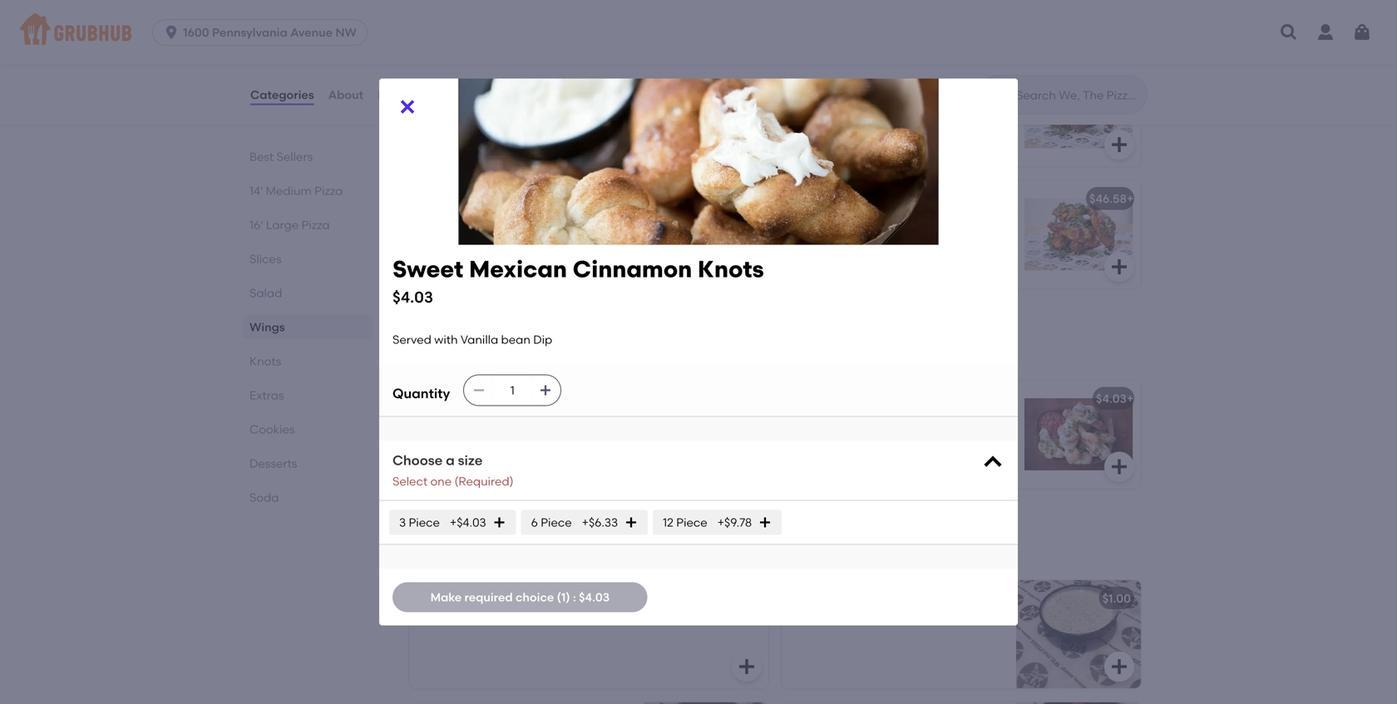 Task type: vqa. For each thing, say whether or not it's contained in the screenshot.
first 2 from the bottom of the page
no



Task type: describe. For each thing, give the bounding box(es) containing it.
pizza for 16' large pizza
[[301, 218, 330, 232]]

1 horizontal spatial with
[[461, 415, 485, 429]]

about
[[328, 88, 364, 102]]

choose
[[393, 453, 443, 469]]

pennsylvania
[[212, 25, 288, 40]]

sellers
[[277, 150, 313, 164]]

+$9.78
[[717, 516, 752, 530]]

25 dry rub wings
[[792, 192, 903, 206]]

nw
[[335, 25, 357, 40]]

dry for 25
[[808, 192, 832, 206]]

sweet mexican cinnamon knots
[[419, 392, 603, 406]]

15 dry rub wings image
[[644, 181, 768, 289]]

piece for 3 piece
[[409, 516, 440, 530]]

Search We, The Pizza Express #1 search field
[[1015, 87, 1142, 103]]

16' large pizza
[[250, 218, 330, 232]]

$46.58
[[1089, 192, 1127, 206]]

Input item quantity number field
[[494, 376, 531, 406]]

large
[[266, 218, 299, 232]]

25 dry rub wings image
[[1016, 181, 1141, 289]]

rub for 6
[[456, 70, 480, 84]]

make required choice (1) : $4.03
[[430, 590, 610, 605]]

0 vertical spatial vanilla
[[461, 333, 498, 347]]

+$6.33
[[582, 516, 618, 530]]

side pizza sauce image
[[1016, 703, 1141, 704]]

required
[[464, 590, 513, 605]]

1 vertical spatial vanilla
[[487, 415, 525, 429]]

pizza for 14' medium pizza
[[314, 184, 343, 198]]

sweet mexican cinnamon knots $4.03
[[393, 255, 764, 307]]

$4.03 inside sweet mexican cinnamon knots $4.03
[[393, 288, 433, 307]]

choice
[[516, 590, 554, 605]]

+$4.03
[[450, 516, 486, 530]]

1600
[[183, 25, 209, 40]]

main navigation navigation
[[0, 0, 1397, 65]]

mexican for sweet mexican cinnamon knots
[[457, 392, 505, 406]]

6 for 6 piece
[[531, 516, 538, 530]]

cookies
[[250, 423, 295, 437]]

cinnamon for sweet mexican cinnamon knots
[[508, 392, 568, 406]]

reviews
[[378, 88, 424, 102]]

knots right input item quantity number field
[[571, 392, 603, 406]]

1 vertical spatial served with vanilla bean dip
[[419, 415, 579, 429]]

12
[[663, 516, 674, 530]]

one
[[430, 475, 452, 489]]

rub for 25
[[835, 192, 859, 206]]

+ for $46.58
[[1127, 192, 1134, 206]]

0 vertical spatial served with vanilla bean dip
[[393, 333, 552, 347]]

14'
[[250, 184, 263, 198]]

25
[[792, 192, 805, 206]]

6 for 6 dry rub wings
[[419, 70, 426, 84]]

*new* for 6
[[419, 93, 457, 107]]

:
[[573, 590, 576, 605]]

select
[[393, 475, 428, 489]]

rub for 15
[[460, 192, 485, 206]]

+ for $13.65
[[754, 70, 761, 84]]

10 dry rub wings image
[[1016, 58, 1141, 166]]

1 vertical spatial bean
[[528, 415, 557, 429]]

sweet for sweet mexican cinnamon knots
[[419, 392, 454, 406]]

1 horizontal spatial $4.03
[[579, 590, 610, 605]]

salad
[[250, 286, 282, 300]]

2 horizontal spatial dip
[[560, 415, 579, 429]]

garlic cheese dip button
[[409, 580, 768, 689]]

marinara
[[862, 415, 914, 429]]

1 horizontal spatial extras
[[406, 524, 461, 545]]

about button
[[327, 65, 364, 125]]

wings for 15 dry rub wings
[[487, 192, 529, 206]]

categories button
[[250, 65, 315, 125]]

$28.18 +
[[720, 192, 761, 206]]

dry for 6
[[429, 70, 453, 84]]

wings
[[250, 320, 285, 334]]

1600 pennsylvania avenue nw button
[[152, 19, 374, 46]]

$28.18
[[720, 192, 754, 206]]

+ for $18.98
[[1127, 70, 1134, 84]]

quantity
[[393, 386, 450, 402]]

(1)
[[557, 590, 570, 605]]

6 dry rub wings image
[[644, 58, 768, 166]]

15
[[419, 192, 431, 206]]



Task type: locate. For each thing, give the bounding box(es) containing it.
mexican right quantity
[[457, 392, 505, 406]]

sweet for sweet mexican cinnamon knots $4.03
[[393, 255, 463, 283]]

svg image
[[737, 257, 757, 277], [1109, 257, 1129, 277], [539, 384, 552, 397], [981, 451, 1005, 475], [1109, 457, 1129, 477], [493, 516, 506, 529], [625, 516, 638, 529], [759, 516, 772, 529]]

piece for 12 piece
[[676, 516, 708, 530]]

cinnamon for sweet mexican cinnamon knots $4.03
[[573, 255, 692, 283]]

3 piece
[[399, 516, 440, 530]]

1 vertical spatial 6
[[531, 516, 538, 530]]

0 vertical spatial sweet
[[393, 255, 463, 283]]

$46.58 +
[[1089, 192, 1134, 206]]

knots down wings
[[250, 354, 281, 368]]

a
[[446, 453, 455, 469]]

piece
[[409, 516, 440, 530], [541, 516, 572, 530], [676, 516, 708, 530]]

with up size at bottom
[[461, 415, 485, 429]]

1 vertical spatial pizza
[[301, 218, 330, 232]]

pizza
[[314, 184, 343, 198], [301, 218, 330, 232]]

0 horizontal spatial dip
[[503, 592, 522, 606]]

cinnamon inside sweet mexican cinnamon knots $4.03
[[573, 255, 692, 283]]

0 vertical spatial extras
[[250, 388, 284, 403]]

$1.00
[[1103, 592, 1131, 606]]

soda
[[250, 491, 279, 505]]

dry right reviews button
[[429, 70, 453, 84]]

best
[[250, 150, 274, 164]]

*new* for 10
[[792, 93, 830, 107]]

6
[[419, 70, 426, 84], [531, 516, 538, 530]]

best sellers
[[250, 150, 313, 164]]

14' medium pizza
[[250, 184, 343, 198]]

3
[[399, 516, 406, 530]]

choose a size select one (required)
[[393, 453, 514, 489]]

2 vertical spatial $4.03
[[579, 590, 610, 605]]

6 dry rub wings
[[419, 70, 524, 84]]

3 piece from the left
[[676, 516, 708, 530]]

6 up reviews
[[419, 70, 426, 84]]

*new* for 25
[[792, 215, 830, 229]]

1600 pennsylvania avenue nw
[[183, 25, 357, 40]]

cinnamon
[[573, 255, 692, 283], [508, 392, 568, 406]]

served left with
[[792, 415, 831, 429]]

knots inside sweet mexican cinnamon knots $4.03
[[698, 255, 764, 283]]

dip right cheese
[[503, 592, 522, 606]]

dry right 10
[[806, 70, 830, 84]]

$4.03
[[393, 288, 433, 307], [1096, 392, 1127, 406], [579, 590, 610, 605]]

rub right 15
[[460, 192, 485, 206]]

1 vertical spatial with
[[461, 415, 485, 429]]

*new* down 25
[[792, 215, 830, 229]]

sweet up a
[[419, 392, 454, 406]]

sweet down 15
[[393, 255, 463, 283]]

sweet mexican cinnamon knots image
[[644, 381, 768, 489]]

served up quantity
[[393, 333, 431, 347]]

piece right 3
[[409, 516, 440, 530]]

dry for 15
[[434, 192, 457, 206]]

served
[[393, 333, 431, 347], [419, 415, 458, 429], [792, 415, 831, 429]]

rub right reviews button
[[456, 70, 480, 84]]

mexican down 15 dry rub wings
[[469, 255, 567, 283]]

knots
[[698, 255, 764, 283], [406, 324, 456, 345], [250, 354, 281, 368], [571, 392, 603, 406]]

garlic cheese dip
[[419, 592, 522, 606]]

2 vertical spatial dip
[[503, 592, 522, 606]]

dry right 25
[[808, 192, 832, 206]]

0 horizontal spatial with
[[434, 333, 458, 347]]

dip up sweet mexican cinnamon knots
[[533, 333, 552, 347]]

size
[[458, 453, 483, 469]]

1 vertical spatial extras
[[406, 524, 461, 545]]

served with vanilla bean dip up input item quantity number field
[[393, 333, 552, 347]]

1 vertical spatial mexican
[[457, 392, 505, 406]]

side ranch image
[[1016, 580, 1141, 689]]

12 piece
[[663, 516, 708, 530]]

dry right 15
[[434, 192, 457, 206]]

wings for 6 dry rub wings
[[483, 70, 524, 84]]

rub right 10
[[833, 70, 858, 84]]

6 piece
[[531, 516, 572, 530]]

sweet
[[393, 255, 463, 283], [419, 392, 454, 406]]

0 vertical spatial dip
[[533, 333, 552, 347]]

knots up quantity
[[406, 324, 456, 345]]

bean
[[501, 333, 531, 347], [528, 415, 557, 429]]

extras
[[250, 388, 284, 403], [406, 524, 461, 545]]

1 piece from the left
[[409, 516, 440, 530]]

1 vertical spatial cinnamon
[[508, 392, 568, 406]]

*new* down 10
[[792, 93, 830, 107]]

1 vertical spatial $4.03
[[1096, 392, 1127, 406]]

piece for 6 piece
[[541, 516, 572, 530]]

2 horizontal spatial $4.03
[[1096, 392, 1127, 406]]

vanilla
[[461, 333, 498, 347], [487, 415, 525, 429]]

0 horizontal spatial piece
[[409, 516, 440, 530]]

cheese
[[457, 592, 500, 606]]

knots down $28.18
[[698, 255, 764, 283]]

categories
[[250, 88, 314, 102]]

*new*
[[419, 93, 457, 107], [792, 93, 830, 107], [792, 215, 830, 229]]

reviews button
[[377, 65, 425, 125]]

1 horizontal spatial dip
[[533, 333, 552, 347]]

0 vertical spatial bean
[[501, 333, 531, 347]]

rub right 25
[[835, 192, 859, 206]]

0 horizontal spatial 6
[[419, 70, 426, 84]]

0 vertical spatial mexican
[[469, 255, 567, 283]]

15 dry rub wings
[[419, 192, 529, 206]]

1 vertical spatial dip
[[560, 415, 579, 429]]

with up quantity
[[434, 333, 458, 347]]

0 horizontal spatial cinnamon
[[508, 392, 568, 406]]

dry for 10
[[806, 70, 830, 84]]

wings for 25 dry rub wings
[[862, 192, 903, 206]]

0 vertical spatial cinnamon
[[573, 255, 692, 283]]

served down quantity
[[419, 415, 458, 429]]

0 horizontal spatial extras
[[250, 388, 284, 403]]

dry
[[429, 70, 453, 84], [806, 70, 830, 84], [434, 192, 457, 206], [808, 192, 832, 206]]

with
[[434, 333, 458, 347], [461, 415, 485, 429]]

1 horizontal spatial 6
[[531, 516, 538, 530]]

dip down sweet mexican cinnamon knots
[[560, 415, 579, 429]]

dip
[[533, 333, 552, 347], [560, 415, 579, 429], [503, 592, 522, 606]]

0 vertical spatial $4.03
[[393, 288, 433, 307]]

mexican inside sweet mexican cinnamon knots $4.03
[[469, 255, 567, 283]]

16'
[[250, 218, 263, 232]]

piece left +$6.33
[[541, 516, 572, 530]]

10
[[792, 70, 804, 84]]

piece right 12
[[676, 516, 708, 530]]

$4.03 +
[[1096, 392, 1134, 406]]

1 vertical spatial sweet
[[419, 392, 454, 406]]

$18.98
[[1093, 70, 1127, 84]]

extras up "cookies"
[[250, 388, 284, 403]]

served with marinara
[[792, 415, 914, 429]]

6 left +$6.33
[[531, 516, 538, 530]]

1 horizontal spatial cinnamon
[[573, 255, 692, 283]]

svg image inside 1600 pennsylvania avenue nw button
[[163, 24, 180, 41]]

$1.00 button
[[782, 580, 1141, 689]]

0 vertical spatial with
[[434, 333, 458, 347]]

vanilla down sweet mexican cinnamon knots
[[487, 415, 525, 429]]

sweet inside sweet mexican cinnamon knots $4.03
[[393, 255, 463, 283]]

$13.65
[[720, 70, 754, 84]]

*new* down 6 dry rub wings
[[419, 93, 457, 107]]

wings
[[483, 70, 524, 84], [860, 70, 902, 84], [487, 192, 529, 206], [862, 192, 903, 206]]

0 horizontal spatial $4.03
[[393, 288, 433, 307]]

garlic
[[419, 592, 454, 606]]

pizza right medium
[[314, 184, 343, 198]]

$13.65 +
[[720, 70, 761, 84]]

medium
[[266, 184, 312, 198]]

+ for $4.03
[[1127, 392, 1134, 406]]

(required)
[[455, 475, 514, 489]]

bean down sweet mexican cinnamon knots
[[528, 415, 557, 429]]

1 horizontal spatial piece
[[541, 516, 572, 530]]

bean up input item quantity number field
[[501, 333, 531, 347]]

2 piece from the left
[[541, 516, 572, 530]]

rub for 10
[[833, 70, 858, 84]]

svg image
[[1279, 22, 1299, 42], [1352, 22, 1372, 42], [163, 24, 180, 41], [398, 97, 418, 117], [737, 135, 757, 155], [1109, 135, 1129, 155], [473, 384, 486, 397], [737, 657, 757, 677], [1109, 657, 1129, 677]]

served with vanilla bean dip down sweet mexican cinnamon knots
[[419, 415, 579, 429]]

savory roasted garlic knots image
[[1016, 381, 1141, 489]]

slices
[[250, 252, 281, 266]]

with
[[833, 415, 860, 429]]

0 vertical spatial 6
[[419, 70, 426, 84]]

10 dry rub wings
[[792, 70, 902, 84]]

+ for $28.18
[[754, 192, 761, 206]]

desserts
[[250, 457, 297, 471]]

make
[[430, 590, 462, 605]]

mexican for sweet mexican cinnamon knots $4.03
[[469, 255, 567, 283]]

vanilla up input item quantity number field
[[461, 333, 498, 347]]

avenue
[[290, 25, 333, 40]]

pizza right 'large'
[[301, 218, 330, 232]]

dip inside button
[[503, 592, 522, 606]]

side blue cheese image
[[644, 703, 768, 704]]

mexican
[[469, 255, 567, 283], [457, 392, 505, 406]]

wings for 10 dry rub wings
[[860, 70, 902, 84]]

served with vanilla bean dip
[[393, 333, 552, 347], [419, 415, 579, 429]]

extras down one
[[406, 524, 461, 545]]

2 horizontal spatial piece
[[676, 516, 708, 530]]

+
[[754, 70, 761, 84], [1127, 70, 1134, 84], [754, 192, 761, 206], [1127, 192, 1134, 206], [1127, 392, 1134, 406]]

0 vertical spatial pizza
[[314, 184, 343, 198]]

$18.98 +
[[1093, 70, 1134, 84]]

rub
[[456, 70, 480, 84], [833, 70, 858, 84], [460, 192, 485, 206], [835, 192, 859, 206]]



